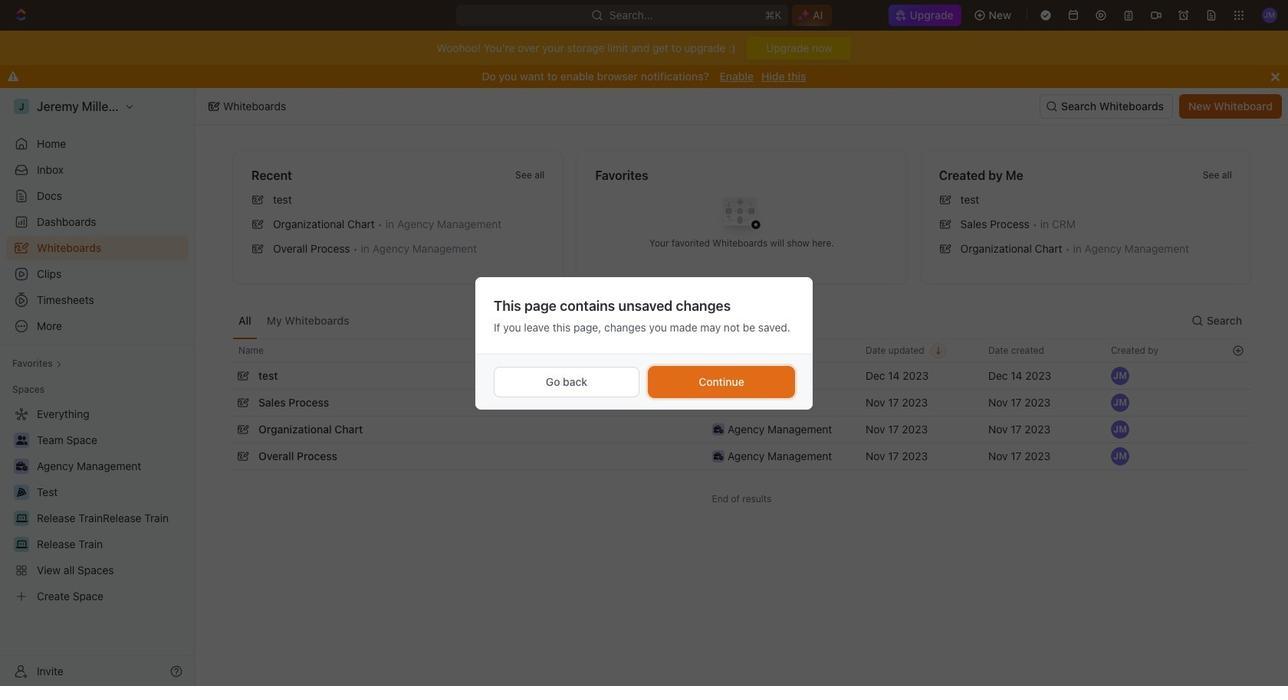 Task type: locate. For each thing, give the bounding box(es) containing it.
0 vertical spatial cell
[[1224, 363, 1251, 389]]

jeremy miller, , element for third cell from the bottom
[[1111, 367, 1129, 386]]

table
[[232, 339, 1251, 472]]

0 vertical spatial business time image
[[714, 426, 723, 434]]

4 jeremy miller, , element from the top
[[1111, 448, 1129, 466]]

cell
[[1224, 363, 1251, 389], [1224, 390, 1251, 416], [1224, 444, 1251, 470]]

business time image
[[714, 426, 723, 434], [714, 453, 723, 461]]

3 cell from the top
[[1224, 444, 1251, 470]]

1 business time image from the top
[[714, 426, 723, 434]]

row
[[232, 339, 1251, 363], [232, 361, 1251, 392], [232, 388, 1251, 419], [232, 415, 1251, 445], [232, 442, 1251, 472]]

jeremy miller, , element
[[1111, 367, 1129, 386], [1111, 394, 1129, 412], [1111, 421, 1129, 439], [1111, 448, 1129, 466]]

2 jeremy miller, , element from the top
[[1111, 394, 1129, 412]]

1 vertical spatial business time image
[[714, 453, 723, 461]]

dialog
[[475, 277, 813, 410]]

tree inside sidebar navigation
[[6, 403, 189, 610]]

1 jeremy miller, , element from the top
[[1111, 367, 1129, 386]]

1 cell from the top
[[1224, 363, 1251, 389]]

jeremy miller, , element for first cell from the bottom
[[1111, 448, 1129, 466]]

tree
[[6, 403, 189, 610]]

tab list
[[232, 303, 356, 339]]

2 vertical spatial cell
[[1224, 444, 1251, 470]]

1 vertical spatial cell
[[1224, 390, 1251, 416]]

5 row from the top
[[232, 442, 1251, 472]]



Task type: describe. For each thing, give the bounding box(es) containing it.
2 business time image from the top
[[714, 453, 723, 461]]

2 row from the top
[[232, 361, 1251, 392]]

sidebar navigation
[[0, 88, 196, 687]]

4 row from the top
[[232, 415, 1251, 445]]

jeremy miller, , element for second cell from the top of the page
[[1111, 394, 1129, 412]]

1 row from the top
[[232, 339, 1251, 363]]

3 jeremy miller, , element from the top
[[1111, 421, 1129, 439]]

no favorited whiteboards image
[[711, 185, 772, 246]]

2 cell from the top
[[1224, 390, 1251, 416]]

3 row from the top
[[232, 388, 1251, 419]]



Task type: vqa. For each thing, say whether or not it's contained in the screenshot.
fifth Row from the bottom of the page
yes



